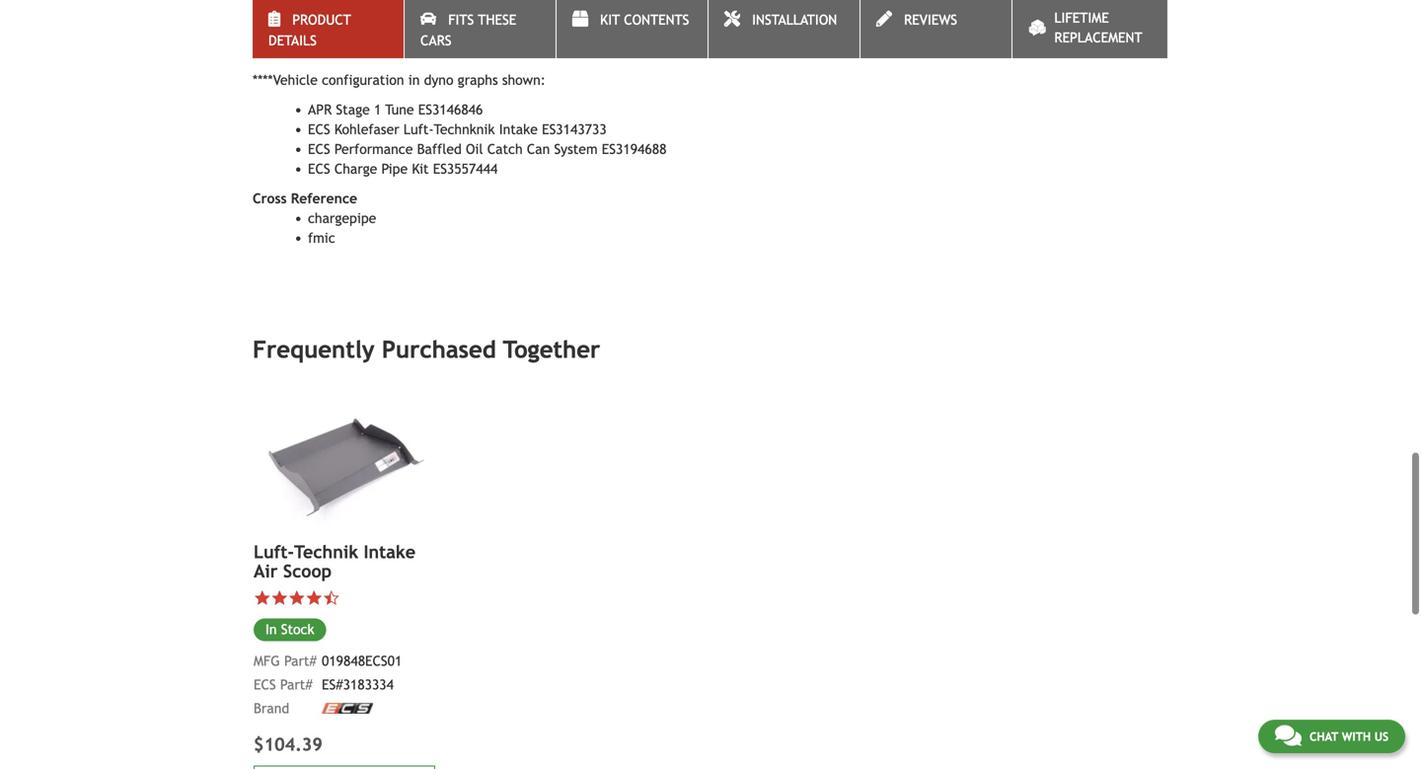 Task type: describe. For each thing, give the bounding box(es) containing it.
tune
[[385, 102, 414, 118]]

installation right the under
[[753, 12, 838, 28]]

luft-technik intake air scoop link
[[254, 542, 435, 582]]

contents
[[624, 12, 690, 28]]

es3143733
[[542, 121, 607, 137]]

frequently
[[253, 336, 375, 363]]

installation we
[[339, 23, 431, 39]]

lifetime replacement link
[[1013, 0, 1168, 58]]

luft-technik intake air scoop
[[254, 542, 416, 582]]

fits these cars link
[[405, 0, 556, 58]]

kohlefaser
[[335, 121, 400, 137]]

available
[[626, 23, 682, 39]]

installation inside for help with installation we have provided you with a pdf, available under the installation category on the product page, to guide you through fitting on your new front mount intercooler!
[[751, 23, 820, 39]]

details
[[269, 32, 317, 48]]

together
[[503, 336, 601, 363]]

dyno
[[424, 72, 454, 88]]

luft- inside "apr stage 1 tune es3146846 ecs kohlefaser luft-technknik intake es3143733 ecs performance baffled oil catch can system es3194688 ecs charge pipe kit es3557444"
[[404, 121, 434, 137]]

charge
[[335, 161, 378, 177]]

system
[[554, 141, 598, 157]]

reviews
[[905, 12, 958, 28]]

brand
[[254, 701, 289, 716]]

es3194688
[[602, 141, 667, 157]]

0 vertical spatial ecs
[[308, 121, 330, 137]]

under
[[686, 23, 722, 39]]

chat with us
[[1310, 730, 1389, 744]]

can
[[527, 141, 550, 157]]

us
[[1375, 730, 1389, 744]]

replacement
[[1055, 30, 1143, 45]]

these
[[478, 12, 517, 28]]

intercooler!
[[454, 42, 528, 58]]

kit inside kit contents link
[[601, 12, 620, 28]]

kit inside "apr stage 1 tune es3146846 ecs kohlefaser luft-technknik intake es3143733 ecs performance baffled oil catch can system es3194688 ecs charge pipe kit es3557444"
[[412, 161, 429, 177]]

stage
[[336, 102, 370, 118]]

mfg part# 019848ecs01 ecs part# es#3183334 brand
[[254, 653, 402, 716]]

luft- inside the luft-technik intake air scoop
[[254, 542, 294, 562]]

lifetime replacement
[[1055, 10, 1143, 45]]

for help with installation we have provided you with a pdf, available under the installation category on the product page, to guide you through fitting on your new front mount intercooler!
[[253, 23, 1146, 58]]

category
[[824, 23, 878, 39]]

kit contents
[[601, 12, 690, 28]]

ecs inside mfg part# 019848ecs01 ecs part# es#3183334 brand
[[254, 677, 276, 693]]

ecs performance
[[308, 141, 413, 157]]

oil
[[466, 141, 483, 157]]

shown:
[[502, 72, 546, 88]]

product details link
[[253, 0, 404, 58]]

help
[[277, 23, 304, 39]]

chat with us link
[[1259, 720, 1406, 753]]

$104.39
[[254, 734, 323, 755]]

019848ecs01
[[322, 653, 402, 669]]

pipe
[[382, 161, 408, 177]]

baffled
[[417, 141, 462, 157]]

****vehicle configuration in dyno graphs shown:
[[253, 72, 546, 88]]

graphs
[[458, 72, 498, 88]]

product
[[292, 12, 351, 28]]

0 vertical spatial part#
[[284, 653, 317, 669]]

0 horizontal spatial with
[[308, 23, 335, 39]]

es3557444
[[433, 161, 498, 177]]

page,
[[978, 23, 1013, 39]]

configuration
[[322, 72, 404, 88]]

kit contents link
[[557, 0, 708, 58]]

star image
[[271, 590, 288, 607]]

provided
[[469, 23, 523, 39]]

2 the from the left
[[901, 23, 922, 39]]

fits
[[448, 12, 474, 28]]

1 horizontal spatial on
[[882, 23, 897, 39]]

1 the from the left
[[726, 23, 746, 39]]

reviews link
[[861, 0, 1012, 58]]

1 star image from the left
[[254, 590, 271, 607]]

1 vertical spatial part#
[[280, 677, 313, 693]]

catch
[[488, 141, 523, 157]]

product details
[[269, 12, 351, 48]]



Task type: vqa. For each thing, say whether or not it's contained in the screenshot.
1st the from the left
yes



Task type: locate. For each thing, give the bounding box(es) containing it.
0 vertical spatial luft-
[[404, 121, 434, 137]]

you right guide
[[1072, 23, 1094, 39]]

chat
[[1310, 730, 1339, 744]]

2 star image from the left
[[288, 590, 306, 607]]

cross
[[253, 191, 287, 206]]

intake inside "apr stage 1 tune es3146846 ecs kohlefaser luft-technknik intake es3143733 ecs performance baffled oil catch can system es3194688 ecs charge pipe kit es3557444"
[[499, 121, 538, 137]]

on
[[882, 23, 897, 39], [295, 42, 310, 58]]

you
[[527, 23, 549, 39], [1072, 23, 1094, 39]]

comments image
[[1276, 724, 1302, 747]]

cars
[[421, 32, 452, 48]]

1
[[374, 102, 381, 118]]

on right category at the top of the page
[[882, 23, 897, 39]]

technknik
[[434, 121, 495, 137]]

0 horizontal spatial kit
[[412, 161, 429, 177]]

installation left category at the top of the page
[[751, 23, 820, 39]]

kit
[[601, 12, 620, 28], [412, 161, 429, 177]]

with left a
[[553, 23, 580, 39]]

through
[[1098, 23, 1146, 39]]

part#
[[284, 653, 317, 669], [280, 677, 313, 693]]

stock
[[281, 622, 315, 638]]

part# up brand on the left of the page
[[280, 677, 313, 693]]

mount
[[411, 42, 450, 58]]

1 vertical spatial intake
[[364, 542, 416, 562]]

1 horizontal spatial the
[[901, 23, 922, 39]]

0 vertical spatial intake
[[499, 121, 538, 137]]

the left product
[[901, 23, 922, 39]]

fitting
[[253, 42, 291, 58]]

intake right "technik"
[[364, 542, 416, 562]]

luft-technik intake air scoop image
[[254, 394, 435, 531]]

the right the under
[[726, 23, 746, 39]]

part# down stock
[[284, 653, 317, 669]]

for
[[253, 23, 273, 39]]

your
[[315, 42, 342, 58]]

0 horizontal spatial intake
[[364, 542, 416, 562]]

with left us
[[1343, 730, 1372, 744]]

new
[[346, 42, 371, 58]]

ecs down apr
[[308, 121, 330, 137]]

air
[[254, 561, 278, 582]]

purchased
[[382, 336, 496, 363]]

2 vertical spatial ecs
[[254, 677, 276, 693]]

half star image
[[323, 590, 340, 607]]

1 horizontal spatial luft-
[[404, 121, 434, 137]]

0 horizontal spatial luft-
[[254, 542, 294, 562]]

ecs image
[[322, 703, 373, 714]]

fmic
[[308, 230, 335, 246]]

0 horizontal spatial you
[[527, 23, 549, 39]]

1 vertical spatial kit
[[412, 161, 429, 177]]

in stock
[[266, 622, 315, 638]]

1 horizontal spatial you
[[1072, 23, 1094, 39]]

installation link
[[709, 0, 860, 58]]

1 horizontal spatial with
[[553, 23, 580, 39]]

luft- down tune
[[404, 121, 434, 137]]

1 vertical spatial luft-
[[254, 542, 294, 562]]

luft- up star image
[[254, 542, 294, 562]]

1 vertical spatial ecs
[[308, 161, 330, 177]]

intake
[[499, 121, 538, 137], [364, 542, 416, 562]]

kit right pipe
[[412, 161, 429, 177]]

1 vertical spatial on
[[295, 42, 310, 58]]

in
[[266, 622, 277, 638]]

****vehicle
[[253, 72, 318, 88]]

apr
[[308, 102, 332, 118]]

es#3183334
[[322, 677, 394, 693]]

in
[[409, 72, 420, 88]]

mfg
[[254, 653, 280, 669]]

guide
[[1034, 23, 1068, 39]]

scoop
[[283, 561, 332, 582]]

0 horizontal spatial on
[[295, 42, 310, 58]]

product
[[926, 23, 974, 39]]

2 horizontal spatial with
[[1343, 730, 1372, 744]]

ecs
[[308, 121, 330, 137], [308, 161, 330, 177], [254, 677, 276, 693]]

intake up catch
[[499, 121, 538, 137]]

you right these
[[527, 23, 549, 39]]

with up your
[[308, 23, 335, 39]]

chargepipe
[[308, 210, 376, 226]]

have
[[435, 23, 464, 39]]

pdf,
[[596, 23, 622, 39]]

lifetime
[[1055, 10, 1110, 26]]

kit right a
[[601, 12, 620, 28]]

0 vertical spatial on
[[882, 23, 897, 39]]

3 star image from the left
[[306, 590, 323, 607]]

1 horizontal spatial kit
[[601, 12, 620, 28]]

reference
[[291, 191, 358, 206]]

0 vertical spatial kit
[[601, 12, 620, 28]]

cross reference chargepipe fmic
[[253, 191, 376, 246]]

apr stage 1 tune es3146846 ecs kohlefaser luft-technknik intake es3143733 ecs performance baffled oil catch can system es3194688 ecs charge pipe kit es3557444
[[308, 102, 667, 177]]

fits these cars
[[421, 12, 517, 48]]

ecs up 'reference'
[[308, 161, 330, 177]]

on down help
[[295, 42, 310, 58]]

a
[[584, 23, 592, 39]]

star image
[[254, 590, 271, 607], [288, 590, 306, 607], [306, 590, 323, 607]]

1 horizontal spatial intake
[[499, 121, 538, 137]]

to
[[1017, 23, 1030, 39]]

frequently purchased together
[[253, 336, 601, 363]]

front
[[375, 42, 406, 58]]

installation
[[753, 12, 838, 28], [751, 23, 820, 39]]

es3146846
[[418, 102, 483, 118]]

the
[[726, 23, 746, 39], [901, 23, 922, 39]]

0 horizontal spatial the
[[726, 23, 746, 39]]

intake inside the luft-technik intake air scoop
[[364, 542, 416, 562]]

ecs down mfg
[[254, 677, 276, 693]]

2 you from the left
[[1072, 23, 1094, 39]]

technik
[[294, 542, 359, 562]]

1 you from the left
[[527, 23, 549, 39]]



